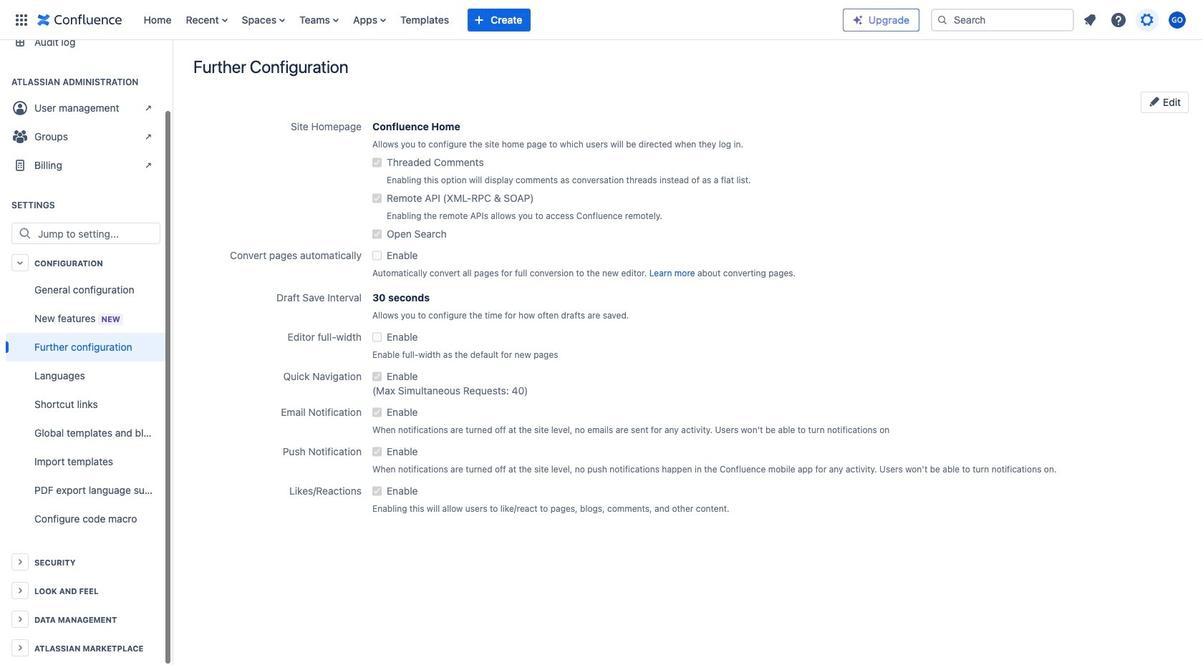Task type: vqa. For each thing, say whether or not it's contained in the screenshot.
Scaffolding Forms & Templates for Confluence Scaffolding
no



Task type: locate. For each thing, give the bounding box(es) containing it.
confluence image
[[37, 11, 122, 28], [37, 11, 122, 28]]

None checkbox
[[373, 227, 382, 241], [373, 249, 382, 263], [373, 406, 382, 420], [373, 484, 382, 499], [373, 227, 382, 241], [373, 249, 382, 263], [373, 406, 382, 420], [373, 484, 382, 499]]

list
[[137, 0, 843, 40], [1078, 7, 1195, 33]]

None checkbox
[[373, 155, 382, 170], [373, 191, 382, 206], [373, 330, 382, 345], [373, 370, 382, 384], [373, 445, 382, 459], [373, 155, 382, 170], [373, 191, 382, 206], [373, 330, 382, 345], [373, 370, 382, 384], [373, 445, 382, 459]]

your profile and preferences image
[[1169, 11, 1187, 28]]

region
[[6, 276, 166, 534]]

Settings Search field
[[34, 224, 160, 244]]

banner
[[0, 0, 1204, 40]]

global element
[[9, 0, 843, 40]]

1 horizontal spatial list
[[1078, 7, 1195, 33]]

small image
[[1150, 96, 1161, 107]]

Search field
[[932, 8, 1075, 31]]

0 horizontal spatial list
[[137, 0, 843, 40]]

None search field
[[932, 8, 1075, 31]]

main content
[[172, 40, 1204, 54]]



Task type: describe. For each thing, give the bounding box(es) containing it.
settings icon image
[[1139, 11, 1157, 28]]

help icon image
[[1111, 11, 1128, 28]]

list for the appswitcher icon
[[137, 0, 843, 40]]

list for 'premium' "icon"
[[1078, 7, 1195, 33]]

notification icon image
[[1082, 11, 1099, 28]]

search image
[[937, 14, 949, 25]]

collapse sidebar image
[[156, 47, 188, 76]]

premium image
[[853, 14, 864, 25]]

appswitcher icon image
[[13, 11, 30, 28]]



